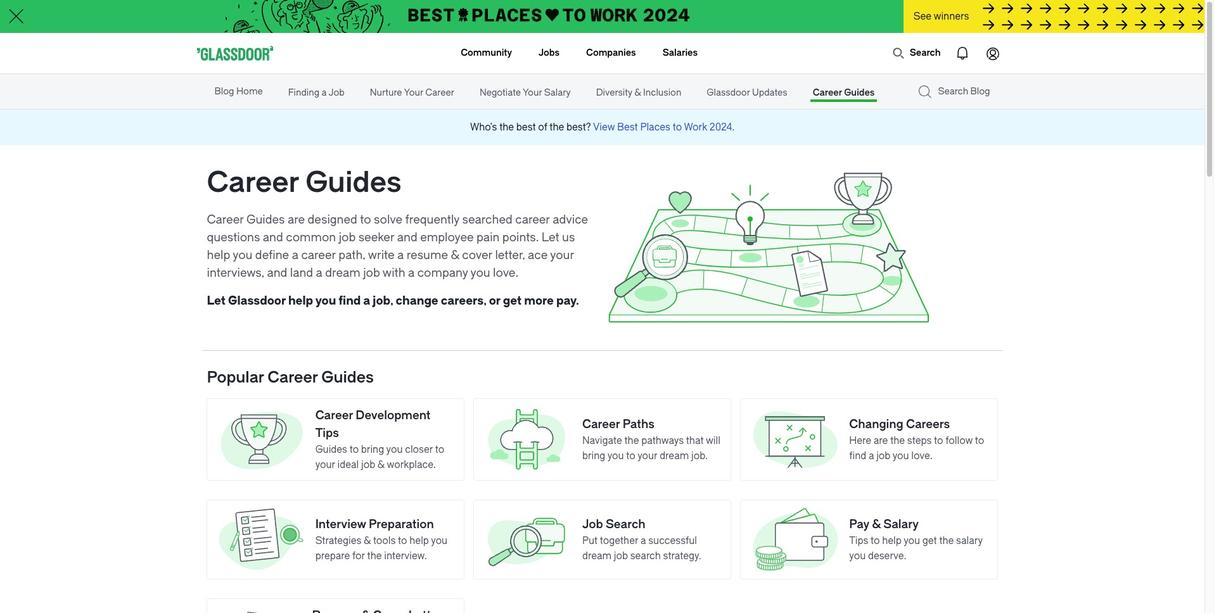 Task type: describe. For each thing, give the bounding box(es) containing it.
1 vertical spatial let
[[207, 294, 226, 308]]

search for search
[[910, 48, 941, 58]]

company
[[418, 266, 468, 280]]

points.
[[503, 231, 539, 245]]

companies
[[587, 48, 636, 58]]

employee
[[420, 231, 474, 245]]

negotiate your salary
[[480, 88, 571, 98]]

home
[[236, 86, 263, 97]]

1 blog from the left
[[215, 86, 234, 97]]

strategies
[[316, 536, 362, 547]]

job down write
[[363, 266, 380, 280]]

to right follow
[[976, 435, 985, 447]]

bring inside the career development tips guides to bring you closer to your ideal job & workplace.
[[361, 444, 384, 456]]

guides inside the career development tips guides to bring you closer to your ideal job & workplace.
[[316, 444, 347, 456]]

a right land
[[316, 266, 323, 280]]

ideal
[[338, 460, 359, 471]]

work
[[684, 122, 708, 133]]

you inside changing careers here are the steps to follow to find a job you love.
[[893, 451, 910, 462]]

who's
[[470, 122, 497, 133]]

your inside career guides are designed to solve frequently searched career advice questions and common job seeker and employee pain points. let us help you define a career path, write a resume & cover letter, ace your interviews, and land a dream job with a company you love.
[[551, 249, 574, 263]]

change
[[396, 294, 439, 308]]

job up path,
[[339, 231, 356, 245]]

0 horizontal spatial career
[[301, 249, 336, 263]]

deserve.
[[869, 551, 907, 562]]

changing careers here are the steps to follow to find a job you love.
[[850, 418, 985, 462]]

a left job,
[[364, 294, 371, 308]]

career development tips guides to bring you closer to your ideal job & workplace.
[[316, 409, 445, 471]]

and up define
[[263, 231, 283, 245]]

your for nurture
[[404, 88, 423, 98]]

help inside career guides are designed to solve frequently searched career advice questions and common job seeker and employee pain points. let us help you define a career path, write a resume & cover letter, ace your interviews, and land a dream job with a company you love.
[[207, 249, 230, 263]]

the right the of
[[550, 122, 565, 133]]

& inside career guides are designed to solve frequently searched career advice questions and common job seeker and employee pain points. let us help you define a career path, write a resume & cover letter, ace your interviews, and land a dream job with a company you love.
[[451, 249, 460, 263]]

& inside interview preparation strategies & tools to help you prepare for the interview.
[[364, 536, 371, 547]]

2 blog from the left
[[971, 86, 991, 97]]

more
[[525, 294, 554, 308]]

pay
[[850, 518, 870, 532]]

interview preparation strategies & tools to help you prepare for the interview.
[[316, 518, 448, 562]]

letter,
[[495, 249, 525, 263]]

follow
[[946, 435, 973, 447]]

write
[[368, 249, 395, 263]]

1 horizontal spatial glassdoor
[[707, 88, 751, 98]]

career inside career guides are designed to solve frequently searched career advice questions and common job seeker and employee pain points. let us help you define a career path, write a resume & cover letter, ace your interviews, and land a dream job with a company you love.
[[207, 213, 244, 227]]

designed
[[308, 213, 358, 227]]

let glassdoor help you find a job, change careers, or get more pay.
[[207, 294, 579, 308]]

prepare
[[316, 551, 350, 562]]

that
[[687, 435, 704, 447]]

workplace.
[[387, 460, 436, 471]]

search inside job search put together a successful dream job search strategy.
[[606, 518, 646, 532]]

view
[[593, 122, 615, 133]]

best?
[[567, 122, 591, 133]]

dream inside job search put together a successful dream job search strategy.
[[583, 551, 612, 562]]

nurture
[[370, 88, 402, 98]]

the left best at top
[[500, 122, 514, 133]]

help inside pay & salary tips to help you get the salary you deserve.
[[883, 536, 902, 547]]

the inside pay & salary tips to help you get the salary you deserve.
[[940, 536, 955, 547]]

nurture your career
[[370, 88, 455, 98]]

diversity
[[596, 88, 633, 98]]

you up deserve.
[[904, 536, 921, 547]]

dream inside the career paths navigate the pathways that will bring you to your dream job.
[[660, 451, 689, 462]]

interview
[[316, 518, 366, 532]]

are inside career guides are designed to solve frequently searched career advice questions and common job seeker and employee pain points. let us help you define a career path, write a resume & cover letter, ace your interviews, and land a dream job with a company you love.
[[288, 213, 305, 227]]

your inside the career development tips guides to bring you closer to your ideal job & workplace.
[[316, 460, 335, 471]]

with
[[383, 266, 406, 280]]

help inside interview preparation strategies & tools to help you prepare for the interview.
[[410, 536, 429, 547]]

jobs link
[[539, 33, 560, 74]]

search for search blog
[[939, 86, 969, 97]]

interviews,
[[207, 266, 264, 280]]

0 vertical spatial get
[[503, 294, 522, 308]]

cover
[[462, 249, 493, 263]]

pay.
[[557, 294, 579, 308]]

popular
[[207, 369, 264, 387]]

solve
[[374, 213, 403, 227]]

community
[[461, 48, 512, 58]]

1 horizontal spatial career
[[516, 213, 550, 227]]

careers
[[907, 418, 951, 432]]

dream inside career guides are designed to solve frequently searched career advice questions and common job seeker and employee pain points. let us help you define a career path, write a resume & cover letter, ace your interviews, and land a dream job with a company you love.
[[325, 266, 361, 280]]

interview.
[[384, 551, 427, 562]]

pain
[[477, 231, 500, 245]]

to left work
[[673, 122, 682, 133]]

resume
[[407, 249, 448, 263]]

and down define
[[267, 266, 287, 280]]

a right with
[[408, 266, 415, 280]]

together
[[600, 536, 639, 547]]

seeker
[[359, 231, 395, 245]]

to inside pay & salary tips to help you get the salary you deserve.
[[871, 536, 880, 547]]

popular career guides
[[207, 369, 374, 387]]

ace
[[528, 249, 548, 263]]

see winners link
[[904, 0, 1205, 34]]

a up land
[[292, 249, 299, 263]]

salaries
[[663, 48, 698, 58]]

searched
[[463, 213, 513, 227]]

you up the interviews,
[[233, 249, 253, 263]]

finding
[[288, 88, 320, 98]]

love. inside career guides are designed to solve frequently searched career advice questions and common job seeker and employee pain points. let us help you define a career path, write a resume & cover letter, ace your interviews, and land a dream job with a company you love.
[[493, 266, 519, 280]]

careers,
[[441, 294, 487, 308]]

career paths navigate the pathways that will bring you to your dream job.
[[583, 418, 721, 462]]

find inside changing careers here are the steps to follow to find a job you love.
[[850, 451, 867, 462]]

to right steps
[[935, 435, 944, 447]]

pathways
[[642, 435, 684, 447]]

you inside the career paths navigate the pathways that will bring you to your dream job.
[[608, 451, 624, 462]]

salaries link
[[663, 33, 698, 74]]

closer
[[405, 444, 433, 456]]

pay & salary tips to help you get the salary you deserve.
[[850, 518, 983, 562]]

blog home link
[[212, 75, 265, 108]]

2 lottie animation container image from the left
[[978, 38, 1008, 68]]

development
[[356, 409, 431, 423]]

career inside the career development tips guides to bring you closer to your ideal job & workplace.
[[316, 409, 353, 423]]

0 horizontal spatial job
[[329, 88, 345, 98]]

salary
[[957, 536, 983, 547]]

you down the cover
[[471, 266, 491, 280]]

frequently
[[406, 213, 460, 227]]



Task type: vqa. For each thing, say whether or not it's contained in the screenshot.
are
yes



Task type: locate. For each thing, give the bounding box(es) containing it.
common
[[286, 231, 336, 245]]

your
[[551, 249, 574, 263], [638, 451, 658, 462], [316, 460, 335, 471]]

the
[[500, 122, 514, 133], [550, 122, 565, 133], [625, 435, 639, 447], [891, 435, 906, 447], [940, 536, 955, 547], [367, 551, 382, 562]]

dream down pathways
[[660, 451, 689, 462]]

you down navigate
[[608, 451, 624, 462]]

guides
[[845, 88, 875, 98], [306, 167, 402, 199], [247, 213, 285, 227], [322, 369, 374, 387], [316, 444, 347, 456]]

0 vertical spatial love.
[[493, 266, 519, 280]]

job search put together a successful dream job search strategy.
[[583, 518, 702, 562]]

the inside changing careers here are the steps to follow to find a job you love.
[[891, 435, 906, 447]]

negotiate
[[480, 88, 521, 98]]

to inside career guides are designed to solve frequently searched career advice questions and common job seeker and employee pain points. let us help you define a career path, write a resume & cover letter, ace your interviews, and land a dream job with a company you love.
[[360, 213, 371, 227]]

salary for your
[[545, 88, 571, 98]]

0 horizontal spatial tips
[[316, 427, 339, 441]]

are up the common
[[288, 213, 305, 227]]

lottie animation container image
[[948, 38, 978, 68], [978, 38, 1008, 68]]

a up search
[[641, 536, 646, 547]]

salary
[[545, 88, 571, 98], [884, 518, 919, 532]]

2 vertical spatial search
[[606, 518, 646, 532]]

& down employee
[[451, 249, 460, 263]]

search up together
[[606, 518, 646, 532]]

lottie animation container image down winners
[[948, 38, 978, 68]]

job right finding
[[329, 88, 345, 98]]

job inside job search put together a successful dream job search strategy.
[[614, 551, 628, 562]]

job.
[[692, 451, 708, 462]]

bring inside the career paths navigate the pathways that will bring you to your dream job.
[[583, 451, 606, 462]]

finding a job
[[288, 88, 345, 98]]

0 vertical spatial job
[[329, 88, 345, 98]]

you up workplace.
[[387, 444, 403, 456]]

let inside career guides are designed to solve frequently searched career advice questions and common job seeker and employee pain points. let us help you define a career path, write a resume & cover letter, ace your interviews, and land a dream job with a company you love.
[[542, 231, 560, 245]]

diversity & inclusion
[[596, 88, 682, 98]]

1 vertical spatial get
[[923, 536, 938, 547]]

the right for
[[367, 551, 382, 562]]

love. down letter,
[[493, 266, 519, 280]]

let left us
[[542, 231, 560, 245]]

1 your from the left
[[404, 88, 423, 98]]

1 horizontal spatial your
[[523, 88, 542, 98]]

1 lottie animation container image from the left
[[948, 38, 978, 68]]

1 vertical spatial job
[[583, 518, 603, 532]]

paths
[[623, 418, 655, 432]]

glassdoor updates
[[707, 88, 788, 98]]

help up deserve.
[[883, 536, 902, 547]]

1 horizontal spatial tips
[[850, 536, 869, 547]]

1 horizontal spatial are
[[874, 435, 889, 447]]

1 horizontal spatial job
[[583, 518, 603, 532]]

the inside interview preparation strategies & tools to help you prepare for the interview.
[[367, 551, 382, 562]]

1 vertical spatial love.
[[912, 451, 933, 462]]

guides inside career guides are designed to solve frequently searched career advice questions and common job seeker and employee pain points. let us help you define a career path, write a resume & cover letter, ace your interviews, and land a dream job with a company you love.
[[247, 213, 285, 227]]

love. inside changing careers here are the steps to follow to find a job you love.
[[912, 451, 933, 462]]

you left deserve.
[[850, 551, 866, 562]]

jobs
[[539, 48, 560, 58]]

search button
[[886, 41, 948, 66]]

help up interview.
[[410, 536, 429, 547]]

1 horizontal spatial salary
[[884, 518, 919, 532]]

your right nurture
[[404, 88, 423, 98]]

1 vertical spatial salary
[[884, 518, 919, 532]]

inclusion
[[644, 88, 682, 98]]

0 horizontal spatial dream
[[325, 266, 361, 280]]

1 vertical spatial are
[[874, 435, 889, 447]]

navigate
[[583, 435, 623, 447]]

1 horizontal spatial dream
[[583, 551, 612, 562]]

0 horizontal spatial find
[[339, 294, 361, 308]]

& left tools
[[364, 536, 371, 547]]

job inside the career development tips guides to bring you closer to your ideal job & workplace.
[[361, 460, 375, 471]]

1 vertical spatial tips
[[850, 536, 869, 547]]

the inside the career paths navigate the pathways that will bring you to your dream job.
[[625, 435, 639, 447]]

0 vertical spatial let
[[542, 231, 560, 245]]

best
[[618, 122, 638, 133]]

who's the best of the best? view best places to work 2024.
[[470, 122, 735, 133]]

a right finding
[[322, 88, 327, 98]]

salary for &
[[884, 518, 919, 532]]

and
[[263, 231, 283, 245], [397, 231, 418, 245], [267, 266, 287, 280]]

job inside job search put together a successful dream job search strategy.
[[583, 518, 603, 532]]

0 horizontal spatial are
[[288, 213, 305, 227]]

get
[[503, 294, 522, 308], [923, 536, 938, 547]]

a
[[322, 88, 327, 98], [292, 249, 299, 263], [398, 249, 404, 263], [316, 266, 323, 280], [408, 266, 415, 280], [364, 294, 371, 308], [869, 451, 875, 462], [641, 536, 646, 547]]

preparation
[[369, 518, 434, 532]]

tips inside pay & salary tips to help you get the salary you deserve.
[[850, 536, 869, 547]]

& inside pay & salary tips to help you get the salary you deserve.
[[873, 518, 881, 532]]

path,
[[339, 249, 366, 263]]

0 horizontal spatial your
[[316, 460, 335, 471]]

define
[[255, 249, 289, 263]]

your down us
[[551, 249, 574, 263]]

the down paths
[[625, 435, 639, 447]]

a inside job search put together a successful dream job search strategy.
[[641, 536, 646, 547]]

you inside the career development tips guides to bring you closer to your ideal job & workplace.
[[387, 444, 403, 456]]

find left job,
[[339, 294, 361, 308]]

dream down path,
[[325, 266, 361, 280]]

1 vertical spatial career
[[301, 249, 336, 263]]

job inside changing careers here are the steps to follow to find a job you love.
[[877, 451, 891, 462]]

to right closer on the bottom left of the page
[[435, 444, 445, 456]]

career
[[516, 213, 550, 227], [301, 249, 336, 263]]

dream down "put"
[[583, 551, 612, 562]]

job
[[339, 231, 356, 245], [363, 266, 380, 280], [877, 451, 891, 462], [361, 460, 375, 471], [614, 551, 628, 562]]

to inside interview preparation strategies & tools to help you prepare for the interview.
[[398, 536, 407, 547]]

or
[[489, 294, 501, 308]]

the left salary
[[940, 536, 955, 547]]

career
[[426, 88, 455, 98], [813, 88, 843, 98], [207, 167, 299, 199], [207, 213, 244, 227], [268, 369, 318, 387], [316, 409, 353, 423], [583, 418, 620, 432]]

1 horizontal spatial love.
[[912, 451, 933, 462]]

get inside pay & salary tips to help you get the salary you deserve.
[[923, 536, 938, 547]]

0 vertical spatial glassdoor
[[707, 88, 751, 98]]

& right "diversity"
[[635, 88, 641, 98]]

0 vertical spatial dream
[[325, 266, 361, 280]]

0 horizontal spatial love.
[[493, 266, 519, 280]]

1 horizontal spatial get
[[923, 536, 938, 547]]

your
[[404, 88, 423, 98], [523, 88, 542, 98]]

best
[[517, 122, 536, 133]]

you
[[233, 249, 253, 263], [471, 266, 491, 280], [316, 294, 336, 308], [387, 444, 403, 456], [608, 451, 624, 462], [893, 451, 910, 462], [431, 536, 448, 547], [904, 536, 921, 547], [850, 551, 866, 562]]

lottie animation container image up search blog
[[978, 38, 1008, 68]]

get right or
[[503, 294, 522, 308]]

1 vertical spatial find
[[850, 451, 867, 462]]

search
[[631, 551, 661, 562]]

2 vertical spatial dream
[[583, 551, 612, 562]]

your for negotiate
[[523, 88, 542, 98]]

view best places to work 2024. link
[[593, 122, 735, 133]]

1 vertical spatial career guides
[[207, 167, 402, 199]]

you down preparation
[[431, 536, 448, 547]]

glassdoor up 2024.
[[707, 88, 751, 98]]

community link
[[461, 33, 512, 74]]

get left salary
[[923, 536, 938, 547]]

of
[[539, 122, 548, 133]]

& right pay
[[873, 518, 881, 532]]

help down land
[[288, 294, 313, 308]]

job,
[[373, 294, 393, 308]]

will
[[706, 435, 721, 447]]

a up with
[[398, 249, 404, 263]]

tips down pay
[[850, 536, 869, 547]]

0 vertical spatial find
[[339, 294, 361, 308]]

tips inside the career development tips guides to bring you closer to your ideal job & workplace.
[[316, 427, 339, 441]]

2 horizontal spatial dream
[[660, 451, 689, 462]]

0 vertical spatial salary
[[545, 88, 571, 98]]

0 vertical spatial career guides
[[813, 88, 875, 98]]

tools
[[373, 536, 396, 547]]

0 horizontal spatial let
[[207, 294, 226, 308]]

you inside interview preparation strategies & tools to help you prepare for the interview.
[[431, 536, 448, 547]]

1 vertical spatial dream
[[660, 451, 689, 462]]

and down the 'solve'
[[397, 231, 418, 245]]

questions
[[207, 231, 260, 245]]

lottie animation container image
[[410, 33, 462, 72], [410, 33, 462, 72], [948, 38, 978, 68], [978, 38, 1008, 68], [893, 47, 905, 60], [893, 47, 905, 60]]

your left ideal
[[316, 460, 335, 471]]

&
[[635, 88, 641, 98], [451, 249, 460, 263], [378, 460, 385, 471], [873, 518, 881, 532], [364, 536, 371, 547]]

you left job,
[[316, 294, 336, 308]]

0 horizontal spatial glassdoor
[[228, 294, 286, 308]]

updates
[[753, 88, 788, 98]]

salary inside pay & salary tips to help you get the salary you deserve.
[[884, 518, 919, 532]]

you down steps
[[893, 451, 910, 462]]

put
[[583, 536, 598, 547]]

blog
[[215, 86, 234, 97], [971, 86, 991, 97]]

strategy.
[[664, 551, 702, 562]]

0 horizontal spatial your
[[404, 88, 423, 98]]

find down the here
[[850, 451, 867, 462]]

search down search button
[[939, 86, 969, 97]]

bring down navigate
[[583, 451, 606, 462]]

career inside the career paths navigate the pathways that will bring you to your dream job.
[[583, 418, 620, 432]]

2 your from the left
[[523, 88, 542, 98]]

a down the here
[[869, 451, 875, 462]]

glassdoor down the interviews,
[[228, 294, 286, 308]]

bring down development
[[361, 444, 384, 456]]

0 horizontal spatial bring
[[361, 444, 384, 456]]

job up "put"
[[583, 518, 603, 532]]

land
[[290, 266, 313, 280]]

1 horizontal spatial let
[[542, 231, 560, 245]]

to up interview.
[[398, 536, 407, 547]]

are inside changing careers here are the steps to follow to find a job you love.
[[874, 435, 889, 447]]

salary up the of
[[545, 88, 571, 98]]

blog home
[[215, 86, 263, 97]]

job down together
[[614, 551, 628, 562]]

love. down steps
[[912, 451, 933, 462]]

1 horizontal spatial career guides
[[813, 88, 875, 98]]

to up ideal
[[350, 444, 359, 456]]

0 vertical spatial are
[[288, 213, 305, 227]]

advice
[[553, 213, 588, 227]]

0 vertical spatial tips
[[316, 427, 339, 441]]

0 vertical spatial career
[[516, 213, 550, 227]]

0 vertical spatial search
[[910, 48, 941, 58]]

tips up ideal
[[316, 427, 339, 441]]

here
[[850, 435, 872, 447]]

search inside button
[[910, 48, 941, 58]]

& left workplace.
[[378, 460, 385, 471]]

your inside the career paths navigate the pathways that will bring you to your dream job.
[[638, 451, 658, 462]]

bring
[[361, 444, 384, 456], [583, 451, 606, 462]]

the left steps
[[891, 435, 906, 447]]

are down 'changing'
[[874, 435, 889, 447]]

help down questions at the left of the page
[[207, 249, 230, 263]]

help
[[207, 249, 230, 263], [288, 294, 313, 308], [410, 536, 429, 547], [883, 536, 902, 547]]

your down pathways
[[638, 451, 658, 462]]

steps
[[908, 435, 932, 447]]

to up seeker
[[360, 213, 371, 227]]

search down see
[[910, 48, 941, 58]]

career guides are designed to solve frequently searched career advice questions and common job seeker and employee pain points. let us help you define a career path, write a resume & cover letter, ace your interviews, and land a dream job with a company you love.
[[207, 213, 588, 280]]

1 horizontal spatial blog
[[971, 86, 991, 97]]

& inside the career development tips guides to bring you closer to your ideal job & workplace.
[[378, 460, 385, 471]]

let down the interviews,
[[207, 294, 226, 308]]

see winners
[[914, 11, 970, 22]]

successful
[[649, 536, 697, 547]]

search blog
[[939, 86, 991, 97]]

us
[[562, 231, 575, 245]]

1 horizontal spatial bring
[[583, 451, 606, 462]]

career down the common
[[301, 249, 336, 263]]

0 horizontal spatial salary
[[545, 88, 571, 98]]

to up deserve.
[[871, 536, 880, 547]]

career up points.
[[516, 213, 550, 227]]

changing
[[850, 418, 904, 432]]

2024.
[[710, 122, 735, 133]]

0 horizontal spatial career guides
[[207, 167, 402, 199]]

a inside changing careers here are the steps to follow to find a job you love.
[[869, 451, 875, 462]]

0 horizontal spatial get
[[503, 294, 522, 308]]

salary up deserve.
[[884, 518, 919, 532]]

job down 'changing'
[[877, 451, 891, 462]]

tips
[[316, 427, 339, 441], [850, 536, 869, 547]]

see
[[914, 11, 932, 22]]

2 horizontal spatial your
[[638, 451, 658, 462]]

1 horizontal spatial your
[[551, 249, 574, 263]]

1 vertical spatial search
[[939, 86, 969, 97]]

1 vertical spatial glassdoor
[[228, 294, 286, 308]]

1 horizontal spatial find
[[850, 451, 867, 462]]

winners
[[934, 11, 970, 22]]

love.
[[493, 266, 519, 280], [912, 451, 933, 462]]

0 horizontal spatial blog
[[215, 86, 234, 97]]

job right ideal
[[361, 460, 375, 471]]

to down paths
[[627, 451, 636, 462]]

your right negotiate
[[523, 88, 542, 98]]

companies link
[[587, 33, 636, 74]]

places
[[641, 122, 671, 133]]

to inside the career paths navigate the pathways that will bring you to your dream job.
[[627, 451, 636, 462]]



